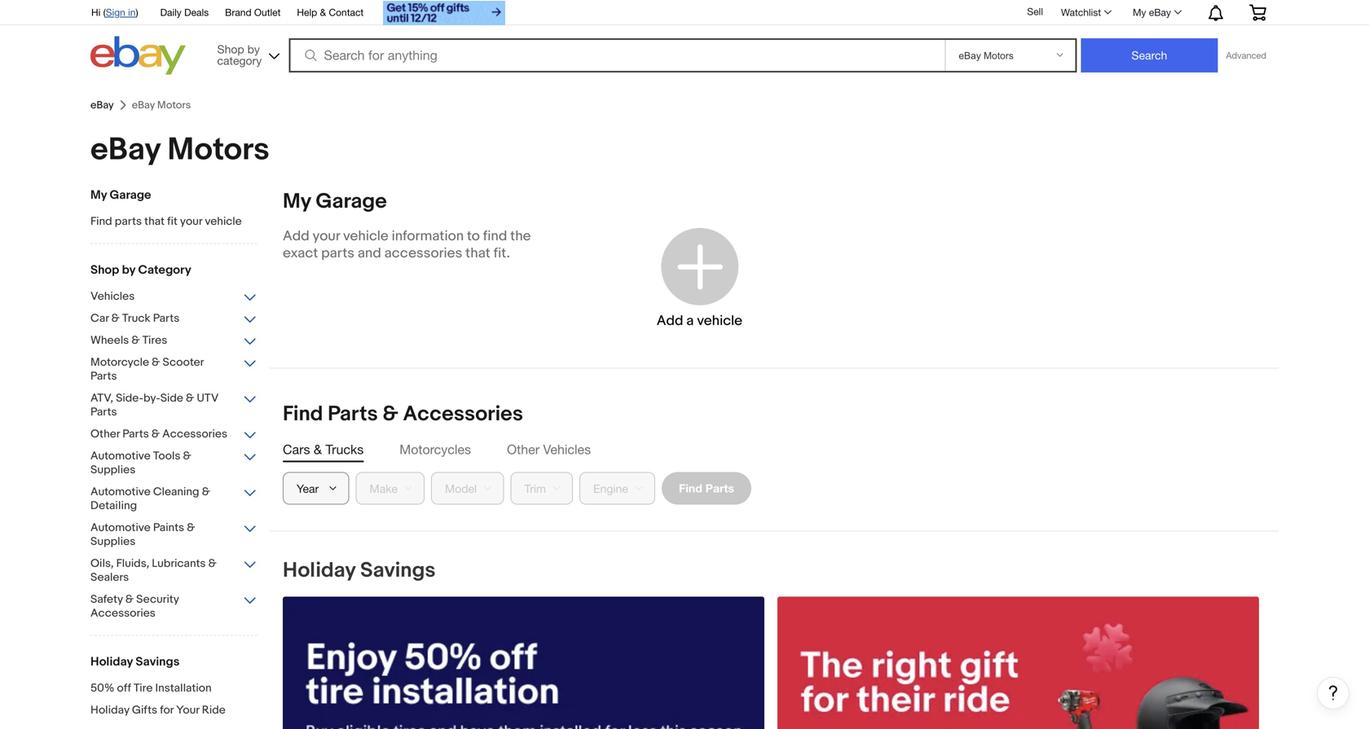 Task type: vqa. For each thing, say whether or not it's contained in the screenshot.
Open button
no



Task type: locate. For each thing, give the bounding box(es) containing it.
find for find parts
[[679, 482, 702, 495]]

shop by category banner
[[82, 0, 1279, 79]]

1 vertical spatial automotive
[[90, 485, 151, 499]]

tire
[[134, 682, 153, 696]]

0 horizontal spatial vehicles
[[90, 290, 135, 304]]

account navigation
[[82, 0, 1279, 27]]

(
[[103, 7, 106, 18]]

get an extra 15% off image
[[383, 1, 505, 25]]

1 horizontal spatial shop
[[217, 42, 244, 56]]

vehicle right fit
[[205, 215, 242, 229]]

that
[[144, 215, 165, 229], [466, 245, 490, 262]]

my right watchlist link
[[1133, 7, 1146, 18]]

cars & trucks
[[283, 442, 364, 457]]

brand outlet
[[225, 7, 281, 18]]

None text field
[[283, 597, 764, 729], [777, 597, 1259, 729], [283, 597, 764, 729], [777, 597, 1259, 729]]

help & contact link
[[297, 4, 364, 22]]

0 vertical spatial ebay
[[1149, 7, 1171, 18]]

tab list
[[283, 441, 1266, 459]]

2 horizontal spatial find
[[679, 482, 702, 495]]

my ebay link
[[1124, 2, 1189, 22]]

ebay for ebay motors
[[90, 131, 160, 169]]

holiday savings for parts
[[283, 558, 436, 584]]

2 horizontal spatial my
[[1133, 7, 1146, 18]]

0 vertical spatial by
[[247, 42, 260, 56]]

0 horizontal spatial savings
[[136, 655, 180, 670]]

my garage up exact
[[283, 189, 387, 214]]

by down the brand outlet link
[[247, 42, 260, 56]]

0 horizontal spatial parts
[[115, 215, 142, 229]]

by-
[[143, 392, 160, 405]]

add inside "button"
[[657, 313, 683, 330]]

garage up and
[[316, 189, 387, 214]]

your shopping cart image
[[1249, 4, 1267, 21]]

1 vertical spatial add
[[657, 313, 683, 330]]

2 vertical spatial ebay
[[90, 131, 160, 169]]

2 supplies from the top
[[90, 535, 136, 549]]

add
[[283, 228, 309, 245], [657, 313, 683, 330]]

car & truck parts button
[[90, 312, 258, 327]]

vehicle for add your vehicle information to find the exact parts and accessories that fit.
[[343, 228, 389, 245]]

find parts button
[[662, 472, 751, 505]]

1 vertical spatial supplies
[[90, 535, 136, 549]]

deals
[[184, 7, 209, 18]]

1 vertical spatial parts
[[321, 245, 355, 262]]

0 horizontal spatial that
[[144, 215, 165, 229]]

parts left fit
[[115, 215, 142, 229]]

supplies up detailing
[[90, 463, 136, 477]]

2 horizontal spatial vehicle
[[697, 313, 743, 330]]

daily deals
[[160, 7, 209, 18]]

by
[[247, 42, 260, 56], [122, 263, 135, 278]]

0 vertical spatial add
[[283, 228, 309, 245]]

by left category
[[122, 263, 135, 278]]

1 horizontal spatial that
[[466, 245, 490, 262]]

1 horizontal spatial find
[[283, 402, 323, 427]]

add your vehicle information to find the exact parts and accessories that fit.
[[283, 228, 531, 262]]

vehicle left information
[[343, 228, 389, 245]]

1 vertical spatial holiday
[[90, 655, 133, 670]]

1 horizontal spatial add
[[657, 313, 683, 330]]

that left fit.
[[466, 245, 490, 262]]

ebay inside account navigation
[[1149, 7, 1171, 18]]

0 vertical spatial savings
[[360, 558, 436, 584]]

by inside shop by category
[[247, 42, 260, 56]]

0 horizontal spatial holiday savings
[[90, 655, 180, 670]]

2 vertical spatial automotive
[[90, 521, 151, 535]]

holiday savings for by
[[90, 655, 180, 670]]

0 horizontal spatial accessories
[[90, 607, 156, 621]]

my garage up the find parts that fit your vehicle
[[90, 188, 151, 203]]

savings for category
[[136, 655, 180, 670]]

shop up car
[[90, 263, 119, 278]]

1 automotive from the top
[[90, 449, 151, 463]]

add a vehicle image
[[657, 224, 742, 309]]

automotive down detailing
[[90, 521, 151, 535]]

1 horizontal spatial vehicle
[[343, 228, 389, 245]]

holiday
[[283, 558, 356, 584], [90, 655, 133, 670], [90, 704, 129, 718]]

that left fit
[[144, 215, 165, 229]]

1 vertical spatial holiday savings
[[90, 655, 180, 670]]

0 vertical spatial find
[[90, 215, 112, 229]]

sign in link
[[106, 7, 136, 18]]

main content
[[270, 189, 1350, 729]]

exact
[[283, 245, 318, 262]]

0 horizontal spatial my
[[90, 188, 107, 203]]

detailing
[[90, 499, 137, 513]]

find
[[90, 215, 112, 229], [283, 402, 323, 427], [679, 482, 702, 495]]

sell
[[1027, 6, 1043, 17]]

automotive left cleaning
[[90, 485, 151, 499]]

shop by category
[[90, 263, 191, 278]]

parts inside add your vehicle information to find the exact parts and accessories that fit.
[[321, 245, 355, 262]]

add a vehicle button
[[599, 205, 801, 352]]

help & contact
[[297, 7, 364, 18]]

parts left and
[[321, 245, 355, 262]]

0 vertical spatial automotive
[[90, 449, 151, 463]]

side
[[160, 392, 183, 405]]

0 vertical spatial that
[[144, 215, 165, 229]]

vehicles
[[90, 290, 135, 304], [543, 442, 591, 457]]

a
[[686, 313, 694, 330]]

1 horizontal spatial your
[[313, 228, 340, 245]]

accessories up motorcycles
[[403, 402, 523, 427]]

1 vertical spatial other
[[507, 442, 540, 457]]

2 vertical spatial holiday
[[90, 704, 129, 718]]

vehicle inside "button"
[[697, 313, 743, 330]]

1 vertical spatial shop
[[90, 263, 119, 278]]

0 vertical spatial holiday savings
[[283, 558, 436, 584]]

parts inside button
[[706, 482, 734, 495]]

0 horizontal spatial garage
[[110, 188, 151, 203]]

shop by category button
[[210, 36, 283, 71]]

None submit
[[1081, 38, 1218, 73]]

car
[[90, 312, 109, 326]]

automotive tools & supplies button
[[90, 449, 258, 479]]

0 horizontal spatial add
[[283, 228, 309, 245]]

1 vertical spatial by
[[122, 263, 135, 278]]

0 horizontal spatial other
[[90, 427, 120, 441]]

motorcycle
[[90, 356, 149, 370]]

vehicle inside add your vehicle information to find the exact parts and accessories that fit.
[[343, 228, 389, 245]]

vehicle for add a vehicle
[[697, 313, 743, 330]]

supplies up oils,
[[90, 535, 136, 549]]

1 vertical spatial find
[[283, 402, 323, 427]]

savings
[[360, 558, 436, 584], [136, 655, 180, 670]]

1 horizontal spatial by
[[247, 42, 260, 56]]

by for category
[[247, 42, 260, 56]]

0 horizontal spatial shop
[[90, 263, 119, 278]]

automotive cleaning & detailing button
[[90, 485, 258, 515]]

find inside button
[[679, 482, 702, 495]]

ebay motors
[[90, 131, 270, 169]]

0 vertical spatial supplies
[[90, 463, 136, 477]]

0 vertical spatial other
[[90, 427, 120, 441]]

ebay for ebay
[[90, 99, 114, 111]]

0 horizontal spatial find
[[90, 215, 112, 229]]

your right fit
[[180, 215, 202, 229]]

help, opens dialogs image
[[1325, 685, 1341, 701]]

add left a
[[657, 313, 683, 330]]

0 vertical spatial vehicles
[[90, 290, 135, 304]]

advanced
[[1226, 50, 1266, 61]]

ride
[[202, 704, 226, 718]]

1 vertical spatial ebay
[[90, 99, 114, 111]]

your left and
[[313, 228, 340, 245]]

your
[[180, 215, 202, 229], [313, 228, 340, 245]]

that inside add your vehicle information to find the exact parts and accessories that fit.
[[466, 245, 490, 262]]

0 horizontal spatial my garage
[[90, 188, 151, 203]]

garage up the find parts that fit your vehicle
[[110, 188, 151, 203]]

security
[[136, 593, 179, 607]]

my up exact
[[283, 189, 311, 214]]

other
[[90, 427, 120, 441], [507, 442, 540, 457]]

parts
[[153, 312, 180, 326], [90, 370, 117, 383], [328, 402, 378, 427], [90, 405, 117, 419], [122, 427, 149, 441], [706, 482, 734, 495]]

wheels & tires button
[[90, 334, 258, 349]]

my up the find parts that fit your vehicle
[[90, 188, 107, 203]]

installation
[[155, 682, 212, 696]]

oils, fluids, lubricants & sealers button
[[90, 557, 258, 586]]

1 vertical spatial that
[[466, 245, 490, 262]]

brand outlet link
[[225, 4, 281, 22]]

1 vertical spatial savings
[[136, 655, 180, 670]]

shop inside shop by category
[[217, 42, 244, 56]]

vehicle right a
[[697, 313, 743, 330]]

help
[[297, 7, 317, 18]]

off
[[117, 682, 131, 696]]

accessories down 'sealers'
[[90, 607, 156, 621]]

gifts
[[132, 704, 157, 718]]

add inside add your vehicle information to find the exact parts and accessories that fit.
[[283, 228, 309, 245]]

0 vertical spatial shop
[[217, 42, 244, 56]]

shop down brand
[[217, 42, 244, 56]]

1 horizontal spatial accessories
[[162, 427, 227, 441]]

automotive left the tools
[[90, 449, 151, 463]]

0 vertical spatial parts
[[115, 215, 142, 229]]

savings inside main content
[[360, 558, 436, 584]]

atv, side-by-side & utv parts button
[[90, 392, 258, 421]]

1 horizontal spatial parts
[[321, 245, 355, 262]]

my garage
[[90, 188, 151, 203], [283, 189, 387, 214]]

safety & security accessories button
[[90, 593, 258, 622]]

1 horizontal spatial other
[[507, 442, 540, 457]]

0 vertical spatial holiday
[[283, 558, 356, 584]]

motorcycles
[[400, 442, 471, 457]]

0 horizontal spatial by
[[122, 263, 135, 278]]

vehicles button
[[90, 290, 258, 305]]

2 vertical spatial find
[[679, 482, 702, 495]]

&
[[320, 7, 326, 18], [111, 312, 120, 326], [131, 334, 140, 348], [152, 356, 160, 370], [186, 392, 194, 405], [383, 402, 398, 427], [151, 427, 160, 441], [314, 442, 322, 457], [183, 449, 191, 463], [202, 485, 210, 499], [187, 521, 195, 535], [208, 557, 217, 571], [125, 593, 134, 607]]

1 supplies from the top
[[90, 463, 136, 477]]

supplies
[[90, 463, 136, 477], [90, 535, 136, 549]]

1 horizontal spatial holiday savings
[[283, 558, 436, 584]]

add left and
[[283, 228, 309, 245]]

my
[[1133, 7, 1146, 18], [90, 188, 107, 203], [283, 189, 311, 214]]

by for category
[[122, 263, 135, 278]]

garage
[[110, 188, 151, 203], [316, 189, 387, 214]]

1 horizontal spatial savings
[[360, 558, 436, 584]]

vehicles car & truck parts wheels & tires motorcycle & scooter parts atv, side-by-side & utv parts other parts & accessories automotive tools & supplies automotive cleaning & detailing automotive paints & supplies oils, fluids, lubricants & sealers safety & security accessories
[[90, 290, 227, 621]]

1 vertical spatial vehicles
[[543, 442, 591, 457]]

parts
[[115, 215, 142, 229], [321, 245, 355, 262]]

accessories down 'atv, side-by-side & utv parts' dropdown button on the bottom of page
[[162, 427, 227, 441]]



Task type: describe. For each thing, give the bounding box(es) containing it.
Search for anything text field
[[291, 40, 942, 71]]

fit.
[[494, 245, 510, 262]]

50% off tire installation holiday gifts for your ride
[[90, 682, 226, 718]]

other inside tab list
[[507, 442, 540, 457]]

your inside add your vehicle information to find the exact parts and accessories that fit.
[[313, 228, 340, 245]]

your
[[176, 704, 199, 718]]

hi ( sign in )
[[91, 7, 138, 18]]

side-
[[116, 392, 143, 405]]

50%
[[90, 682, 114, 696]]

other parts & accessories button
[[90, 427, 258, 443]]

1 horizontal spatial vehicles
[[543, 442, 591, 457]]

my inside account navigation
[[1133, 7, 1146, 18]]

shop for shop by category
[[90, 263, 119, 278]]

other vehicles
[[507, 442, 591, 457]]

brand
[[225, 7, 251, 18]]

3 automotive from the top
[[90, 521, 151, 535]]

for
[[160, 704, 174, 718]]

accessories
[[384, 245, 462, 262]]

and
[[358, 245, 381, 262]]

sealers
[[90, 571, 129, 585]]

other inside vehicles car & truck parts wheels & tires motorcycle & scooter parts atv, side-by-side & utv parts other parts & accessories automotive tools & supplies automotive cleaning & detailing automotive paints & supplies oils, fluids, lubricants & sealers safety & security accessories
[[90, 427, 120, 441]]

2 automotive from the top
[[90, 485, 151, 499]]

the
[[510, 228, 531, 245]]

cleaning
[[153, 485, 199, 499]]

ebay link
[[90, 99, 114, 111]]

paints
[[153, 521, 184, 535]]

tools
[[153, 449, 180, 463]]

safety
[[90, 593, 123, 607]]

2 horizontal spatial accessories
[[403, 402, 523, 427]]

watchlist
[[1061, 7, 1101, 18]]

1 horizontal spatial my garage
[[283, 189, 387, 214]]

savings for &
[[360, 558, 436, 584]]

holiday for shop
[[90, 655, 133, 670]]

shop by category
[[217, 42, 262, 67]]

& inside tab list
[[314, 442, 322, 457]]

holiday inside "50% off tire installation holiday gifts for your ride"
[[90, 704, 129, 718]]

holiday for find
[[283, 558, 356, 584]]

oils,
[[90, 557, 114, 571]]

information
[[392, 228, 464, 245]]

0 horizontal spatial your
[[180, 215, 202, 229]]

utv
[[197, 392, 218, 405]]

find parts that fit your vehicle
[[90, 215, 242, 229]]

sign
[[106, 7, 125, 18]]

wheels
[[90, 334, 129, 348]]

trucks
[[326, 442, 364, 457]]

that inside find parts that fit your vehicle link
[[144, 215, 165, 229]]

holiday gifts for your ride link
[[90, 704, 258, 719]]

scooter
[[163, 356, 204, 370]]

find for find parts that fit your vehicle
[[90, 215, 112, 229]]

find
[[483, 228, 507, 245]]

daily
[[160, 7, 182, 18]]

find parts & accessories
[[283, 402, 523, 427]]

hi
[[91, 7, 101, 18]]

in
[[128, 7, 136, 18]]

1 horizontal spatial my
[[283, 189, 311, 214]]

category
[[138, 263, 191, 278]]

add a vehicle
[[657, 313, 743, 330]]

add for add your vehicle information to find the exact parts and accessories that fit.
[[283, 228, 309, 245]]

0 horizontal spatial vehicle
[[205, 215, 242, 229]]

truck
[[122, 312, 150, 326]]

contact
[[329, 7, 364, 18]]

find parts
[[679, 482, 734, 495]]

tires
[[142, 334, 167, 348]]

shop for shop by category
[[217, 42, 244, 56]]

my ebay
[[1133, 7, 1171, 18]]

fluids,
[[116, 557, 149, 571]]

atv,
[[90, 392, 113, 405]]

daily deals link
[[160, 4, 209, 22]]

add for add a vehicle
[[657, 313, 683, 330]]

motorcycle & scooter parts button
[[90, 356, 258, 385]]

outlet
[[254, 7, 281, 18]]

motors
[[167, 131, 270, 169]]

1 horizontal spatial garage
[[316, 189, 387, 214]]

tab list containing cars & trucks
[[283, 441, 1266, 459]]

50% off tire installation link
[[90, 682, 258, 697]]

)
[[136, 7, 138, 18]]

vehicles inside vehicles car & truck parts wheels & tires motorcycle & scooter parts atv, side-by-side & utv parts other parts & accessories automotive tools & supplies automotive cleaning & detailing automotive paints & supplies oils, fluids, lubricants & sealers safety & security accessories
[[90, 290, 135, 304]]

main content containing my garage
[[270, 189, 1350, 729]]

lubricants
[[152, 557, 206, 571]]

advanced link
[[1218, 39, 1275, 72]]

none submit inside 'shop by category' banner
[[1081, 38, 1218, 73]]

cars
[[283, 442, 310, 457]]

& inside account navigation
[[320, 7, 326, 18]]

watchlist link
[[1052, 2, 1119, 22]]

category
[[217, 54, 262, 67]]

automotive paints & supplies button
[[90, 521, 258, 551]]

find parts that fit your vehicle link
[[90, 215, 258, 230]]

sell link
[[1020, 6, 1051, 17]]

find for find parts & accessories
[[283, 402, 323, 427]]

to
[[467, 228, 480, 245]]

fit
[[167, 215, 178, 229]]



